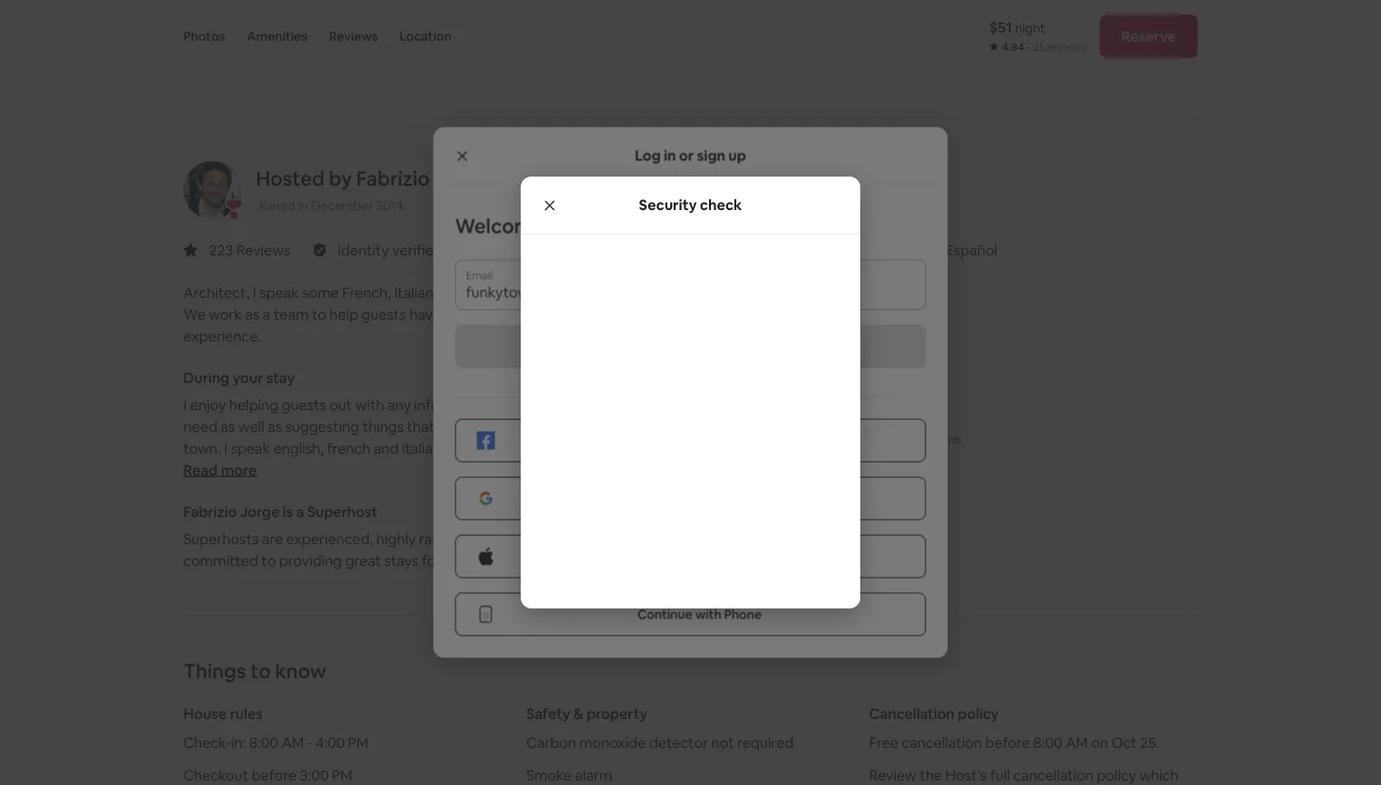 Task type: vqa. For each thing, say whether or not it's contained in the screenshot.
Some
yes



Task type: describe. For each thing, give the bounding box(es) containing it.
or down protect on the right of page
[[771, 433, 781, 447]]

welcome
[[455, 213, 544, 239]]

some
[[302, 283, 339, 302]]

night
[[1015, 19, 1045, 36]]

français,
[[830, 241, 888, 259]]

2 8:00 from the left
[[1033, 733, 1063, 752]]

0 horizontal spatial policy
[[958, 704, 999, 723]]

checkout before 3:00 pm
[[183, 766, 352, 784]]

0 horizontal spatial two
[[238, 20, 264, 39]]

if
[[955, 784, 964, 785]]

speak inside architect, i speak some french, italian. we work as a team to help guests have the best possible experience.
[[259, 283, 299, 302]]

español
[[946, 241, 998, 259]]

well inside 'during your stay i enjoy helping guests out with any information they might need as well as suggesting things that i find interesting in town. i speak english, french and italian enough i guess. i… read more'
[[238, 417, 264, 436]]

i left enjoy
[[183, 395, 187, 414]]

jorge inside hosted by fabrizio jorge joined in december 2014
[[434, 165, 489, 191]]

as inside architect, i speak some french, italian. we work as a team to help guests have the best possible experience.
[[245, 305, 260, 323]]

fabrizio jorge is a superhost superhosts are experienced, highly rated hosts who are committed to providing great stays for guests.
[[183, 502, 551, 570]]

helping
[[229, 395, 278, 414]]

we
[[183, 305, 206, 323]]

-
[[307, 733, 312, 752]]

experienced,
[[286, 530, 373, 548]]

smoke alarm
[[526, 766, 612, 784]]

0 vertical spatial superhost
[[490, 241, 558, 260]]

that
[[407, 417, 435, 436]]

enough
[[444, 439, 495, 458]]

applies
[[869, 784, 917, 785]]

has
[[1089, 0, 1112, 17]]

1 8:00 from the left
[[249, 733, 278, 752]]

fabrizio inside fabrizio jorge is a superhost superhosts are experienced, highly rated hosts who are committed to providing great stays for guests.
[[183, 502, 237, 521]]

0 vertical spatial pm
[[348, 733, 368, 752]]

airbnb inside the log in dialog
[[573, 213, 637, 239]]

4:00
[[316, 733, 345, 752]]

reserve
[[1122, 27, 1176, 45]]

Email email field
[[466, 283, 915, 301]]

out
[[329, 395, 352, 414]]

safety
[[526, 704, 570, 723]]

check
[[700, 196, 742, 214]]

stays
[[384, 551, 419, 570]]

security check
[[639, 196, 742, 214]]

check-in: 8:00 am - 4:00 pm
[[183, 733, 368, 752]]

1 are from the left
[[262, 530, 283, 548]]

it
[[1077, 0, 1086, 17]]

in inside hosted by fabrizio jorge joined in december 2014
[[298, 198, 308, 214]]

the inside review the host's full cancellation policy which applies even if you cancel for illness or disruption
[[920, 766, 942, 784]]

any
[[388, 395, 411, 414]]

in inside 'during your stay i enjoy helping guests out with any information they might need as well as suggesting things that i find interesting in town. i speak english, french and italian enough i guess. i… read more'
[[549, 417, 560, 436]]

hour
[[866, 306, 896, 324]]

or inside the log in dialog
[[679, 146, 694, 165]]

󰀃
[[469, 239, 478, 261]]

they
[[495, 395, 525, 414]]

4.84
[[1002, 40, 1024, 54]]

i up 'read more' button
[[224, 439, 228, 458]]

english,
[[777, 241, 827, 259]]

experience.
[[183, 327, 261, 345]]

outside
[[855, 433, 893, 447]]

log in dialog
[[433, 127, 948, 658]]

located,
[[422, 0, 476, 17]]

english, français, italiano, español
[[777, 241, 998, 259]]

phone
[[724, 606, 762, 623]]

enjoy
[[190, 395, 226, 414]]

of inside residential neighborhood, very well located, from where you can access the main parts of the city in 10 minutes by car. near the beach, it has two nice squares two blocs long, all services you might need, cafés, restaurants, supermarket, pharmacy around.
[[762, 0, 776, 17]]

25
[[1033, 40, 1045, 54]]

3:00
[[300, 766, 329, 784]]

even
[[920, 784, 952, 785]]

policy inside review the host's full cancellation policy which applies even if you cancel for illness or disruption
[[1097, 766, 1136, 784]]

0 vertical spatial you
[[559, 0, 584, 17]]

speak inside 'during your stay i enjoy helping guests out with any information they might need as well as suggesting things that i find interesting in town. i speak english, french and italian enough i guess. i… read more'
[[231, 439, 270, 458]]

help
[[330, 305, 358, 323]]

town.
[[183, 439, 221, 458]]

find
[[444, 417, 470, 436]]

continue
[[638, 606, 693, 623]]

a inside fabrizio jorge is a superhost superhosts are experienced, highly rated hosts who are committed to providing great stays for guests.
[[296, 502, 304, 521]]

might inside 'during your stay i enjoy helping guests out with any information they might need as well as suggesting things that i find interesting in town. i speak english, french and italian enough i guess. i… read more'
[[528, 395, 567, 414]]

might inside residential neighborhood, very well located, from where you can access the main parts of the city in 10 minutes by car. near the beach, it has two nice squares two blocs long, all services you might need, cafés, restaurants, supermarket, pharmacy around.
[[444, 20, 484, 39]]

highly
[[376, 530, 416, 548]]

protect
[[749, 419, 787, 433]]

2 are from the left
[[529, 530, 551, 548]]

superhosts
[[183, 530, 259, 548]]

interesting
[[474, 417, 545, 436]]

with inside 'during your stay i enjoy helping guests out with any information they might need as well as suggesting things that i find interesting in town. i speak english, french and italian enough i guess. i… read more'
[[355, 395, 384, 414]]

blocs
[[268, 20, 303, 39]]

0 vertical spatial cancellation
[[902, 733, 982, 752]]

where
[[514, 0, 556, 17]]

read more button
[[183, 459, 257, 481]]

things to know
[[183, 658, 326, 684]]

in:
[[231, 733, 246, 752]]

verified
[[392, 241, 443, 259]]

amenities
[[247, 28, 307, 44]]

by inside hosted by fabrizio jorge joined in december 2014
[[329, 165, 352, 191]]

log
[[635, 146, 661, 165]]

in inside dialog
[[664, 146, 676, 165]]

hosted by fabrizio jorge joined in december 2014
[[256, 165, 489, 214]]

checkout
[[183, 766, 249, 784]]

guess.
[[505, 439, 547, 458]]

stay
[[266, 368, 295, 387]]

check-
[[183, 733, 231, 752]]

i down "interesting"
[[498, 439, 502, 458]]

from
[[479, 0, 511, 17]]

read
[[183, 461, 218, 479]]

·
[[1026, 40, 1029, 54]]

fabrizio inside hosted by fabrizio jorge joined in december 2014
[[356, 165, 430, 191]]

communicate
[[784, 433, 853, 447]]

for inside review the host's full cancellation policy which applies even if you cancel for illness or disruption
[[1041, 784, 1060, 785]]

cancellation policy
[[869, 704, 999, 723]]

beach,
[[1029, 0, 1073, 17]]

the up pharmacy
[[779, 0, 802, 17]]

25.
[[1140, 733, 1160, 752]]

architect,
[[183, 283, 250, 302]]

photos
[[183, 28, 225, 44]]

1 am from the left
[[282, 733, 304, 752]]

cancellation
[[869, 704, 955, 723]]

safety & property
[[526, 704, 648, 723]]

0 horizontal spatial before
[[252, 766, 297, 784]]

minutes
[[865, 0, 919, 17]]

0 horizontal spatial as
[[221, 417, 235, 436]]

which
[[1140, 766, 1179, 784]]

payment,
[[814, 419, 861, 433]]

well inside residential neighborhood, very well located, from where you can access the main parts of the city in 10 minutes by car. near the beach, it has two nice squares two blocs long, all services you might need, cafés, restaurants, supermarket, pharmacy around.
[[393, 0, 419, 17]]

to inside fabrizio jorge is a superhost superhosts are experienced, highly rated hosts who are committed to providing great stays for guests.
[[262, 551, 276, 570]]

pharmacy
[[744, 20, 811, 39]]

host's
[[946, 766, 987, 784]]

cancellation inside review the host's full cancellation policy which applies even if you cancel for illness or disruption
[[1013, 766, 1094, 784]]

never
[[863, 419, 892, 433]]

223 reviews
[[209, 241, 291, 259]]

within an hour
[[803, 306, 896, 324]]

suggesting
[[285, 417, 359, 436]]



Task type: locate. For each thing, give the bounding box(es) containing it.
neighborhood,
[[259, 0, 357, 17]]

well down helping
[[238, 417, 264, 436]]

cancellation
[[902, 733, 982, 752], [1013, 766, 1094, 784]]

reviews right 223 on the top left
[[236, 241, 291, 259]]

speak up team
[[259, 283, 299, 302]]

airbnb left security
[[573, 213, 637, 239]]

0 horizontal spatial you
[[417, 20, 441, 39]]

am left -
[[282, 733, 304, 752]]

0 vertical spatial by
[[922, 0, 938, 17]]

0 horizontal spatial airbnb
[[573, 213, 637, 239]]

policy up free cancellation before 8:00 am on oct 25.
[[958, 704, 999, 723]]

8:00 up review the host's full cancellation policy which applies even if you cancel for illness or disruption
[[1033, 733, 1063, 752]]

very
[[360, 0, 389, 17]]

1 vertical spatial speak
[[231, 439, 270, 458]]

1 horizontal spatial as
[[245, 305, 260, 323]]

need,
[[487, 20, 524, 39]]

fabrizio up 2014
[[356, 165, 430, 191]]

to down some
[[312, 305, 326, 323]]

residential neighborhood, very well located, from where you can access the main parts of the city in 10 minutes by car. near the beach, it has two nice squares two blocs long, all services you might need, cafés, restaurants, supermarket, pharmacy around.
[[183, 0, 1172, 39]]

or left app.
[[776, 448, 787, 462]]

&
[[573, 704, 584, 723]]

superhost inside fabrizio jorge is a superhost superhosts are experienced, highly rated hosts who are committed to providing great stays for guests.
[[307, 502, 378, 521]]

to
[[734, 419, 746, 433]]

superhost up the experienced,
[[307, 502, 378, 521]]

near
[[968, 0, 1000, 17]]

superhost
[[490, 241, 558, 260], [307, 502, 378, 521]]

cafés,
[[527, 20, 566, 39]]

you down the located,
[[417, 20, 441, 39]]

am left on
[[1066, 733, 1088, 752]]

sign
[[697, 146, 725, 165]]

for down rated
[[422, 551, 441, 570]]

more
[[221, 461, 257, 479]]

you
[[559, 0, 584, 17], [417, 20, 441, 39], [967, 784, 991, 785]]

0 vertical spatial fabrizio
[[356, 165, 430, 191]]

1 vertical spatial guests
[[282, 395, 326, 414]]

to left providing
[[262, 551, 276, 570]]

identity verified
[[338, 241, 443, 259]]

1 horizontal spatial fabrizio
[[356, 165, 430, 191]]

1 vertical spatial two
[[238, 20, 264, 39]]

money
[[734, 433, 768, 447]]

1 vertical spatial your
[[789, 419, 811, 433]]

have
[[409, 305, 441, 323]]

you inside review the host's full cancellation policy which applies even if you cancel for illness or disruption
[[967, 784, 991, 785]]

cancellation down cancellation policy
[[902, 733, 982, 752]]

things
[[362, 417, 404, 436]]

8:00
[[249, 733, 278, 752], [1033, 733, 1063, 752]]

fabrizio up superhosts
[[183, 502, 237, 521]]

0 horizontal spatial well
[[238, 417, 264, 436]]

to inside the log in dialog
[[548, 213, 569, 239]]

0 vertical spatial speak
[[259, 283, 299, 302]]

0 horizontal spatial superhost
[[307, 502, 378, 521]]

1 vertical spatial superhost
[[307, 502, 378, 521]]

pm right 4:00
[[348, 733, 368, 752]]

1 horizontal spatial of
[[895, 433, 905, 447]]

0 vertical spatial before
[[985, 733, 1030, 752]]

log in or sign up
[[635, 146, 746, 165]]

two left blocs
[[238, 20, 264, 39]]

0 horizontal spatial with
[[355, 395, 384, 414]]

a inside architect, i speak some french, italian. we work as a team to help guests have the best possible experience.
[[263, 305, 271, 323]]

or left sign at top right
[[679, 146, 694, 165]]

0 horizontal spatial might
[[444, 20, 484, 39]]

of inside to protect your payment, never transfer money or communicate outside of the airbnb website or app.
[[895, 433, 905, 447]]

1 horizontal spatial well
[[393, 0, 419, 17]]

0 horizontal spatial fabrizio
[[183, 502, 237, 521]]

i…
[[550, 439, 564, 458]]

continue with phone button
[[455, 593, 926, 636]]

italian
[[402, 439, 441, 458]]

1 vertical spatial with
[[695, 606, 722, 623]]

as right work
[[245, 305, 260, 323]]

your up helping
[[233, 368, 263, 387]]

guests down french,
[[361, 305, 406, 323]]

in
[[833, 0, 844, 17], [664, 146, 676, 165], [298, 198, 308, 214], [549, 417, 560, 436]]

airbnb down transfer
[[927, 433, 961, 447]]

1 vertical spatial by
[[329, 165, 352, 191]]

2 vertical spatial you
[[967, 784, 991, 785]]

1 vertical spatial fabrizio
[[183, 502, 237, 521]]

for left the illness
[[1041, 784, 1060, 785]]

0 horizontal spatial for
[[422, 551, 441, 570]]

secure your account - airbnb dialog
[[521, 177, 860, 609]]

1 horizontal spatial airbnb
[[927, 433, 961, 447]]

amenities button
[[247, 0, 307, 72]]

i left find
[[438, 417, 441, 436]]

0 vertical spatial reviews
[[329, 28, 378, 44]]

cancellation down free cancellation before 8:00 am on oct 25.
[[1013, 766, 1094, 784]]

1 vertical spatial policy
[[1097, 766, 1136, 784]]

joined
[[256, 198, 295, 214]]

0 vertical spatial policy
[[958, 704, 999, 723]]

0 horizontal spatial 8:00
[[249, 733, 278, 752]]

a right is
[[296, 502, 304, 521]]

you right if
[[967, 784, 991, 785]]

the inside to protect your payment, never transfer money or communicate outside of the airbnb website or app.
[[908, 433, 925, 447]]

0 vertical spatial airbnb
[[573, 213, 637, 239]]

by up december
[[329, 165, 352, 191]]

1 vertical spatial might
[[528, 395, 567, 414]]

am
[[282, 733, 304, 752], [1066, 733, 1088, 752]]

an
[[846, 306, 862, 324]]

1 vertical spatial jorge
[[240, 502, 280, 521]]

by inside residential neighborhood, very well located, from where you can access the main parts of the city in 10 minutes by car. near the beach, it has two nice squares two blocs long, all services you might need, cafés, restaurants, supermarket, pharmacy around.
[[922, 0, 938, 17]]

in right log
[[664, 146, 676, 165]]

website
[[734, 448, 774, 462]]

airbnb inside to protect your payment, never transfer money or communicate outside of the airbnb website or app.
[[927, 433, 961, 447]]

1 horizontal spatial superhost
[[490, 241, 558, 260]]

with inside button
[[695, 606, 722, 623]]

1 horizontal spatial might
[[528, 395, 567, 414]]

city
[[805, 0, 829, 17]]

1 horizontal spatial before
[[985, 733, 1030, 752]]

0 horizontal spatial a
[[263, 305, 271, 323]]

8:00 right in:
[[249, 733, 278, 752]]

as right need
[[221, 417, 235, 436]]

who
[[498, 530, 526, 548]]

your inside to protect your payment, never transfer money or communicate outside of the airbnb website or app.
[[789, 419, 811, 433]]

might right they
[[528, 395, 567, 414]]

jorge inside fabrizio jorge is a superhost superhosts are experienced, highly rated hosts who are committed to providing great stays for guests.
[[240, 502, 280, 521]]

great
[[345, 551, 381, 570]]

for inside fabrizio jorge is a superhost superhosts are experienced, highly rated hosts who are committed to providing great stays for guests.
[[422, 551, 441, 570]]

the up $51 night
[[1003, 0, 1025, 17]]

1 horizontal spatial reviews
[[329, 28, 378, 44]]

0 horizontal spatial cancellation
[[902, 733, 982, 752]]

well up services
[[393, 0, 419, 17]]

airbnb
[[573, 213, 637, 239], [927, 433, 961, 447]]

i right architect,
[[253, 283, 256, 302]]

1 vertical spatial well
[[238, 417, 264, 436]]

guests inside architect, i speak some french, italian. we work as a team to help guests have the best possible experience.
[[361, 305, 406, 323]]

to right welcome
[[548, 213, 569, 239]]

1 horizontal spatial by
[[922, 0, 938, 17]]

with left phone
[[695, 606, 722, 623]]

with up things
[[355, 395, 384, 414]]

as down helping
[[268, 417, 282, 436]]

might
[[444, 20, 484, 39], [528, 395, 567, 414]]

0 horizontal spatial reviews
[[236, 241, 291, 259]]

policy
[[958, 704, 999, 723], [1097, 766, 1136, 784]]

1 horizontal spatial policy
[[1097, 766, 1136, 784]]

the left best
[[444, 305, 467, 323]]

superhost down welcome to airbnb
[[490, 241, 558, 260]]

the down transfer
[[908, 433, 925, 447]]

of up pharmacy
[[762, 0, 776, 17]]

1 horizontal spatial cancellation
[[1013, 766, 1094, 784]]

location button
[[400, 0, 452, 72]]

detector
[[649, 733, 708, 752]]

0 vertical spatial for
[[422, 551, 441, 570]]

you left "can"
[[559, 0, 584, 17]]

two right has at the right top of the page
[[1115, 0, 1141, 17]]

1 horizontal spatial with
[[695, 606, 722, 623]]

on
[[1091, 733, 1108, 752]]

review the host's full cancellation policy which applies even if you cancel for illness or disruption
[[869, 766, 1198, 785]]

0 vertical spatial two
[[1115, 0, 1141, 17]]

best
[[470, 305, 500, 323]]

1 horizontal spatial 8:00
[[1033, 733, 1063, 752]]

1 vertical spatial pm
[[332, 766, 352, 784]]

photos button
[[183, 0, 225, 72]]

guests up suggesting
[[282, 395, 326, 414]]

before down check-in: 8:00 am - 4:00 pm
[[252, 766, 297, 784]]

1 vertical spatial airbnb
[[927, 433, 961, 447]]

0 horizontal spatial am
[[282, 733, 304, 752]]

1 vertical spatial cancellation
[[1013, 766, 1094, 784]]

italian.
[[394, 283, 437, 302]]

a left team
[[263, 305, 271, 323]]

to
[[548, 213, 569, 239], [312, 305, 326, 323], [262, 551, 276, 570], [250, 658, 271, 684]]

jorge up welcome
[[434, 165, 489, 191]]

0 vertical spatial jorge
[[434, 165, 489, 191]]

rated
[[419, 530, 455, 548]]

1 horizontal spatial your
[[789, 419, 811, 433]]

0 horizontal spatial are
[[262, 530, 283, 548]]

supermarket,
[[652, 20, 741, 39]]

reviews
[[1047, 40, 1085, 54]]

in right joined
[[298, 198, 308, 214]]

1 vertical spatial a
[[296, 502, 304, 521]]

1 vertical spatial reviews
[[236, 241, 291, 259]]

the
[[662, 0, 685, 17], [779, 0, 802, 17], [1003, 0, 1025, 17], [444, 305, 467, 323], [908, 433, 925, 447], [920, 766, 942, 784]]

speak up more on the bottom
[[231, 439, 270, 458]]

are down is
[[262, 530, 283, 548]]

1 vertical spatial you
[[417, 20, 441, 39]]

welcome to airbnb
[[455, 213, 637, 239]]

or inside review the host's full cancellation policy which applies even if you cancel for illness or disruption
[[1106, 784, 1120, 785]]

0 vertical spatial well
[[393, 0, 419, 17]]

i inside architect, i speak some french, italian. we work as a team to help guests have the best possible experience.
[[253, 283, 256, 302]]

oct
[[1111, 733, 1137, 752]]

1 horizontal spatial guests
[[361, 305, 406, 323]]

required
[[737, 733, 794, 752]]

1 horizontal spatial are
[[529, 530, 551, 548]]

the left main
[[662, 0, 685, 17]]

continue with phone
[[638, 606, 762, 623]]

transfer
[[894, 419, 934, 433]]

2 horizontal spatial as
[[268, 417, 282, 436]]

0 vertical spatial with
[[355, 395, 384, 414]]

guests inside 'during your stay i enjoy helping guests out with any information they might need as well as suggesting things that i find interesting in town. i speak english, french and italian enough i guess. i… read more'
[[282, 395, 326, 414]]

pm right 3:00
[[332, 766, 352, 784]]

pm
[[348, 733, 368, 752], [332, 766, 352, 784]]

free cancellation before 8:00 am on oct 25.
[[869, 733, 1160, 752]]

0 vertical spatial guests
[[361, 305, 406, 323]]

and
[[374, 439, 399, 458]]

rules
[[230, 704, 263, 723]]

are right who
[[529, 530, 551, 548]]

guests.
[[444, 551, 492, 570]]

223
[[209, 241, 233, 259]]

2 am from the left
[[1066, 733, 1088, 752]]

to inside architect, i speak some french, italian. we work as a team to help guests have the best possible experience.
[[312, 305, 326, 323]]

in up the 'i…'
[[549, 417, 560, 436]]

your up communicate
[[789, 419, 811, 433]]

around.
[[814, 20, 865, 39]]

0 vertical spatial of
[[762, 0, 776, 17]]

carbon monoxide detector not required
[[526, 733, 794, 752]]

1 horizontal spatial am
[[1066, 733, 1088, 752]]

1 horizontal spatial jorge
[[434, 165, 489, 191]]

0 vertical spatial your
[[233, 368, 263, 387]]

free
[[869, 733, 899, 752]]

hosts
[[458, 530, 494, 548]]

fabrizio jorge is a superhost. learn more about fabrizio jorge. image
[[183, 161, 241, 219], [183, 161, 241, 219]]

0 horizontal spatial jorge
[[240, 502, 280, 521]]

restaurants,
[[570, 20, 649, 39]]

0 vertical spatial a
[[263, 305, 271, 323]]

policy down oct
[[1097, 766, 1136, 784]]

italiano,
[[891, 241, 943, 259]]

jorge left is
[[240, 502, 280, 521]]

your
[[233, 368, 263, 387], [789, 419, 811, 433]]

0 horizontal spatial your
[[233, 368, 263, 387]]

1 vertical spatial for
[[1041, 784, 1060, 785]]

reviews down very
[[329, 28, 378, 44]]

in inside residential neighborhood, very well located, from where you can access the main parts of the city in 10 minutes by car. near the beach, it has two nice squares two blocs long, all services you might need, cafés, restaurants, supermarket, pharmacy around.
[[833, 0, 844, 17]]

or right the illness
[[1106, 784, 1120, 785]]

1 horizontal spatial two
[[1115, 0, 1141, 17]]

the left if
[[920, 766, 942, 784]]

$51
[[989, 18, 1012, 36]]

the inside architect, i speak some french, italian. we work as a team to help guests have the best possible experience.
[[444, 305, 467, 323]]

not
[[712, 733, 734, 752]]

your inside 'during your stay i enjoy helping guests out with any information they might need as well as suggesting things that i find interesting in town. i speak english, french and italian enough i guess. i… read more'
[[233, 368, 263, 387]]

squares
[[183, 20, 235, 39]]

0 horizontal spatial guests
[[282, 395, 326, 414]]

might down the located,
[[444, 20, 484, 39]]

in left the 10
[[833, 0, 844, 17]]

before up full
[[985, 733, 1030, 752]]

to left know
[[250, 658, 271, 684]]

0 horizontal spatial of
[[762, 0, 776, 17]]

0 horizontal spatial by
[[329, 165, 352, 191]]

1 vertical spatial before
[[252, 766, 297, 784]]

alarm
[[575, 766, 612, 784]]

2 horizontal spatial you
[[967, 784, 991, 785]]

1 vertical spatial of
[[895, 433, 905, 447]]

well
[[393, 0, 419, 17], [238, 417, 264, 436]]

long,
[[306, 20, 339, 39]]

reserve button
[[1100, 14, 1198, 58]]

1 horizontal spatial for
[[1041, 784, 1060, 785]]

security
[[639, 196, 697, 214]]

1 horizontal spatial a
[[296, 502, 304, 521]]

by left car.
[[922, 0, 938, 17]]

1 horizontal spatial you
[[559, 0, 584, 17]]

of down transfer
[[895, 433, 905, 447]]

0 vertical spatial might
[[444, 20, 484, 39]]

french
[[327, 439, 370, 458]]



